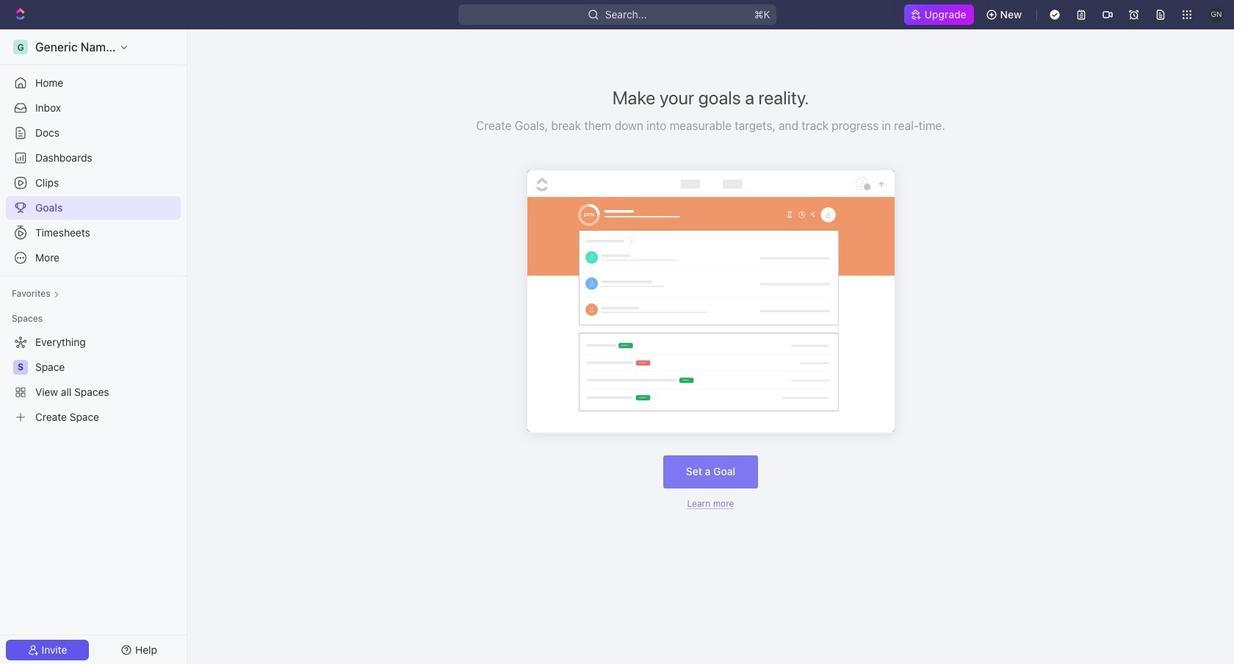 Task type: describe. For each thing, give the bounding box(es) containing it.
tree inside sidebar navigation
[[6, 331, 181, 429]]

sidebar navigation
[[0, 29, 190, 664]]



Task type: locate. For each thing, give the bounding box(es) containing it.
tree
[[6, 331, 181, 429]]

space, , element
[[13, 360, 28, 375]]

generic name's workspace, , element
[[13, 40, 28, 54]]



Task type: vqa. For each thing, say whether or not it's contained in the screenshot.
Jacob Simon'S Workspace, , element
no



